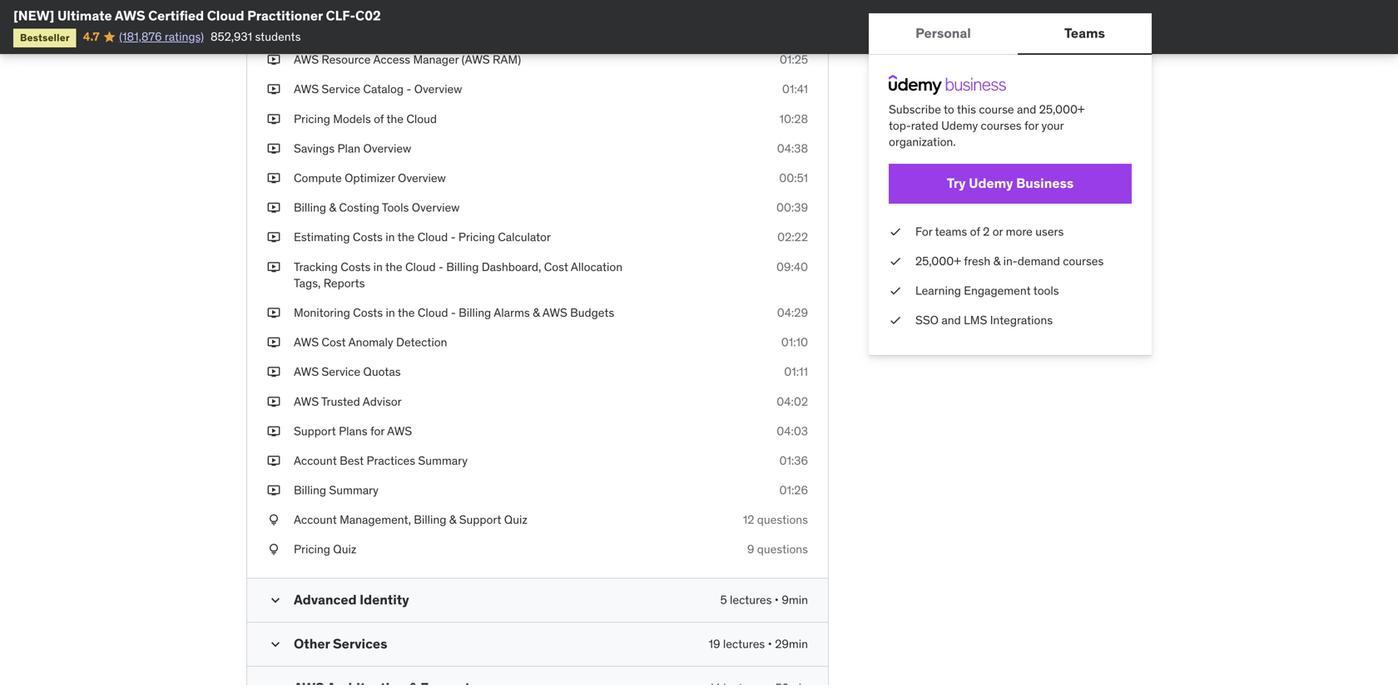 Task type: vqa. For each thing, say whether or not it's contained in the screenshot.


Task type: describe. For each thing, give the bounding box(es) containing it.
more
[[1006, 224, 1033, 239]]

12 questions
[[743, 513, 808, 528]]

xsmall image for pricing models of the cloud
[[267, 111, 281, 127]]

lectures for other services
[[723, 637, 765, 652]]

in for estimating
[[386, 230, 395, 245]]

04:03
[[777, 424, 808, 439]]

9
[[747, 543, 755, 558]]

business
[[1017, 175, 1074, 192]]

estimating
[[294, 230, 350, 245]]

5
[[721, 593, 727, 608]]

compute
[[294, 171, 342, 186]]

aws service catalog - overview
[[294, 82, 462, 97]]

(181,876 ratings)
[[119, 29, 204, 44]]

5 lectures • 9min
[[721, 593, 808, 608]]

certified
[[148, 7, 204, 24]]

compute optimizer overview
[[294, 171, 446, 186]]

teams button
[[1018, 13, 1152, 53]]

services
[[333, 636, 387, 653]]

04:02
[[777, 394, 808, 409]]

allocation
[[571, 260, 623, 275]]

01:26
[[780, 483, 808, 498]]

questions for 9 questions
[[757, 543, 808, 558]]

demand
[[1018, 254, 1060, 269]]

aws for aws resource access manager (aws ram)
[[294, 52, 319, 67]]

practitioner
[[247, 7, 323, 24]]

1 vertical spatial pricing
[[459, 230, 495, 245]]

monitoring
[[294, 306, 350, 320]]

0 horizontal spatial quiz
[[333, 543, 357, 558]]

costs for tracking
[[341, 260, 371, 275]]

billing up pricing quiz
[[294, 483, 326, 498]]

1 horizontal spatial quiz
[[504, 513, 528, 528]]

& right alarms
[[533, 306, 540, 320]]

- for calculator
[[451, 230, 456, 245]]

0 vertical spatial support
[[294, 424, 336, 439]]

[new] ultimate aws certified cloud practitioner clf-c02
[[13, 7, 381, 24]]

- for dashboard,
[[439, 260, 444, 275]]

xsmall image for aws resource access manager (aws ram)
[[267, 52, 281, 68]]

on
[[433, 23, 448, 37]]

best
[[340, 454, 364, 469]]

other
[[294, 636, 330, 653]]

overview up tools
[[398, 171, 446, 186]]

the for estimating
[[398, 230, 415, 245]]

04:38
[[777, 141, 808, 156]]

9 questions
[[747, 543, 808, 558]]

01:36
[[780, 454, 808, 469]]

in for tracking
[[373, 260, 383, 275]]

users
[[1036, 224, 1064, 239]]

optimizer
[[345, 171, 395, 186]]

cloud for c02
[[207, 7, 244, 24]]

xsmall image for aws cost anomaly detection
[[267, 335, 281, 351]]

c02
[[355, 7, 381, 24]]

top‑rated
[[889, 118, 939, 133]]

lms
[[964, 313, 988, 328]]

subscribe to this course and 25,000+ top‑rated udemy courses for your organization.
[[889, 102, 1085, 150]]

& right management,
[[449, 513, 456, 528]]

account best practices summary
[[294, 454, 468, 469]]

try
[[947, 175, 966, 192]]

12
[[743, 513, 755, 528]]

& left costing
[[329, 200, 336, 215]]

aws for aws trusted advisor
[[294, 394, 319, 409]]

xsmall image for aws trusted advisor
[[267, 394, 281, 410]]

advisor
[[363, 394, 402, 409]]

personal
[[916, 24, 971, 42]]

pricing for pricing models of the cloud
[[294, 111, 330, 126]]

tab list containing personal
[[869, 13, 1152, 55]]

10:28
[[780, 111, 808, 126]]

1 small image from the top
[[267, 637, 284, 653]]

09:40
[[777, 260, 808, 275]]

models
[[333, 111, 371, 126]]

xsmall image for billing summary
[[267, 483, 281, 499]]

udemy business image
[[889, 75, 1006, 95]]

01:10
[[781, 335, 808, 350]]

xsmall image for savings plan overview
[[267, 141, 281, 157]]

tools
[[382, 200, 409, 215]]

xsmall image for account best practices summary
[[267, 453, 281, 470]]

account for account best practices summary
[[294, 454, 337, 469]]

tracking
[[294, 260, 338, 275]]

aws up the "practices"
[[387, 424, 412, 439]]

ram)
[[493, 52, 521, 67]]

monitoring costs in the cloud - billing alarms & aws budgets
[[294, 306, 615, 320]]

02:22
[[778, 230, 808, 245]]

aws for aws control tower hands on
[[294, 23, 319, 37]]

tower
[[363, 23, 393, 37]]

savings
[[294, 141, 335, 156]]

service for catalog
[[322, 82, 360, 97]]

plans
[[339, 424, 368, 439]]

tags,
[[294, 276, 321, 291]]

01:41
[[782, 82, 808, 97]]

xsmall image for monitoring costs in the cloud - billing alarms & aws budgets
[[267, 305, 281, 321]]

practices
[[367, 454, 415, 469]]

ultimate
[[57, 7, 112, 24]]

teams
[[1065, 24, 1105, 42]]

service for quotas
[[322, 365, 360, 380]]

udemy inside "link"
[[969, 175, 1014, 192]]

udemy inside the subscribe to this course and 25,000+ top‑rated udemy courses for your organization.
[[942, 118, 978, 133]]

small image
[[267, 593, 284, 609]]

course
[[979, 102, 1014, 117]]

cloud for calculator
[[418, 230, 448, 245]]

overview down manager
[[414, 82, 462, 97]]

hands
[[396, 23, 430, 37]]

this
[[957, 102, 976, 117]]

and inside the subscribe to this course and 25,000+ top‑rated udemy courses for your organization.
[[1017, 102, 1037, 117]]

billing right management,
[[414, 513, 446, 528]]

detection
[[396, 335, 447, 350]]

advanced
[[294, 592, 357, 609]]

tools
[[1034, 283, 1059, 298]]

aws trusted advisor
[[294, 394, 402, 409]]



Task type: locate. For each thing, give the bounding box(es) containing it.
questions
[[757, 513, 808, 528], [757, 543, 808, 558]]

control
[[322, 23, 360, 37]]

0 horizontal spatial •
[[768, 637, 772, 652]]

1 vertical spatial in
[[373, 260, 383, 275]]

in
[[386, 230, 395, 245], [373, 260, 383, 275], [386, 306, 395, 320]]

0 vertical spatial lectures
[[730, 593, 772, 608]]

00:39
[[777, 200, 808, 215]]

cloud up tracking costs in the cloud - billing dashboard, cost allocation tags, reports
[[418, 230, 448, 245]]

dashboard,
[[482, 260, 541, 275]]

support plans for aws
[[294, 424, 412, 439]]

quotas
[[363, 365, 401, 380]]

service down the resource
[[322, 82, 360, 97]]

0 vertical spatial account
[[294, 454, 337, 469]]

budgets
[[570, 306, 615, 320]]

1 vertical spatial •
[[768, 637, 772, 652]]

1 vertical spatial questions
[[757, 543, 808, 558]]

tracking costs in the cloud - billing dashboard, cost allocation tags, reports
[[294, 260, 623, 291]]

• for other services
[[768, 637, 772, 652]]

alarms
[[494, 306, 530, 320]]

overview
[[414, 82, 462, 97], [363, 141, 411, 156], [398, 171, 446, 186], [412, 200, 460, 215]]

for inside the subscribe to this course and 25,000+ top‑rated udemy courses for your organization.
[[1025, 118, 1039, 133]]

udemy down this at the right top of page
[[942, 118, 978, 133]]

0 vertical spatial questions
[[757, 513, 808, 528]]

cost left allocation
[[544, 260, 568, 275]]

lectures right 19
[[723, 637, 765, 652]]

costs up "reports"
[[341, 260, 371, 275]]

1 horizontal spatial and
[[1017, 102, 1037, 117]]

cost
[[544, 260, 568, 275], [322, 335, 346, 350]]

aws down students on the left of the page
[[294, 52, 319, 67]]

questions for 12 questions
[[757, 513, 808, 528]]

xsmall image for aws service quotas
[[267, 364, 281, 381]]

for left your
[[1025, 118, 1039, 133]]

1 vertical spatial for
[[370, 424, 385, 439]]

lectures right 5 on the right bottom
[[730, 593, 772, 608]]

aws cost anomaly detection
[[294, 335, 447, 350]]

trusted
[[321, 394, 360, 409]]

costs up aws cost anomaly detection
[[353, 306, 383, 320]]

852,931 students
[[211, 29, 301, 44]]

aws up "savings"
[[294, 82, 319, 97]]

- inside tracking costs in the cloud - billing dashboard, cost allocation tags, reports
[[439, 260, 444, 275]]

account up pricing quiz
[[294, 513, 337, 528]]

1 horizontal spatial support
[[459, 513, 501, 528]]

aws left trusted
[[294, 394, 319, 409]]

cloud up detection
[[418, 306, 448, 320]]

1 vertical spatial cost
[[322, 335, 346, 350]]

0 vertical spatial and
[[1017, 102, 1037, 117]]

fresh
[[964, 254, 991, 269]]

in down tools
[[386, 230, 395, 245]]

0 horizontal spatial of
[[374, 111, 384, 126]]

small image down small image
[[267, 681, 284, 686]]

1 horizontal spatial cost
[[544, 260, 568, 275]]

summary right the "practices"
[[418, 454, 468, 469]]

questions down 12 questions
[[757, 543, 808, 558]]

0 vertical spatial in
[[386, 230, 395, 245]]

lectures for advanced identity
[[730, 593, 772, 608]]

and
[[1017, 102, 1037, 117], [942, 313, 961, 328]]

small image left other
[[267, 637, 284, 653]]

billing down compute
[[294, 200, 326, 215]]

1 vertical spatial small image
[[267, 681, 284, 686]]

billing & costing tools overview
[[294, 200, 460, 215]]

1 horizontal spatial of
[[970, 224, 981, 239]]

0 vertical spatial service
[[322, 82, 360, 97]]

• left 9min
[[775, 593, 779, 608]]

- right catalog
[[407, 82, 412, 97]]

2 service from the top
[[322, 365, 360, 380]]

and right sso
[[942, 313, 961, 328]]

your
[[1042, 118, 1064, 133]]

questions up 9 questions
[[757, 513, 808, 528]]

• for advanced identity
[[775, 593, 779, 608]]

overview up estimating costs in the cloud - pricing calculator
[[412, 200, 460, 215]]

-
[[407, 82, 412, 97], [451, 230, 456, 245], [439, 260, 444, 275], [451, 306, 456, 320]]

the down tools
[[398, 230, 415, 245]]

29min
[[775, 637, 808, 652]]

costs for estimating
[[353, 230, 383, 245]]

pricing quiz
[[294, 543, 357, 558]]

0 horizontal spatial cost
[[322, 335, 346, 350]]

00:51
[[779, 171, 808, 186]]

cloud for alarms
[[418, 306, 448, 320]]

costs inside tracking costs in the cloud - billing dashboard, cost allocation tags, reports
[[341, 260, 371, 275]]

aws down monitoring at the top of page
[[294, 335, 319, 350]]

1 vertical spatial summary
[[329, 483, 379, 498]]

cost inside tracking costs in the cloud - billing dashboard, cost allocation tags, reports
[[544, 260, 568, 275]]

aws for aws cost anomaly detection
[[294, 335, 319, 350]]

billing inside tracking costs in the cloud - billing dashboard, cost allocation tags, reports
[[446, 260, 479, 275]]

0 horizontal spatial 25,000+
[[916, 254, 961, 269]]

calculator
[[498, 230, 551, 245]]

learning
[[916, 283, 961, 298]]

1 vertical spatial quiz
[[333, 543, 357, 558]]

1 vertical spatial support
[[459, 513, 501, 528]]

pricing up advanced
[[294, 543, 330, 558]]

1 service from the top
[[322, 82, 360, 97]]

anomaly
[[348, 335, 393, 350]]

ratings)
[[165, 29, 204, 44]]

in up anomaly
[[386, 306, 395, 320]]

(aws
[[462, 52, 490, 67]]

2 account from the top
[[294, 513, 337, 528]]

0 vertical spatial 25,000+
[[1040, 102, 1085, 117]]

xsmall image for estimating costs in the cloud - pricing calculator
[[267, 230, 281, 246]]

xsmall image for aws service catalog - overview
[[267, 81, 281, 98]]

the down catalog
[[387, 111, 404, 126]]

xsmall image for compute optimizer overview
[[267, 170, 281, 187]]

0 vertical spatial for
[[1025, 118, 1039, 133]]

aws left budgets
[[543, 306, 568, 320]]

1 horizontal spatial •
[[775, 593, 779, 608]]

2 vertical spatial in
[[386, 306, 395, 320]]

xsmall image for pricing quiz
[[267, 542, 281, 558]]

account for account management, billing & support quiz
[[294, 513, 337, 528]]

access
[[373, 52, 411, 67]]

xsmall image
[[267, 52, 281, 68], [267, 111, 281, 127], [267, 141, 281, 157], [267, 170, 281, 187], [889, 224, 902, 240], [889, 253, 902, 270], [267, 259, 281, 275], [267, 305, 281, 321], [267, 335, 281, 351], [267, 513, 281, 529]]

xsmall image for billing & costing tools overview
[[267, 200, 281, 216]]

of right models
[[374, 111, 384, 126]]

xsmall image for support plans for aws
[[267, 424, 281, 440]]

1 vertical spatial courses
[[1063, 254, 1104, 269]]

aws resource access manager (aws ram)
[[294, 52, 521, 67]]

in inside tracking costs in the cloud - billing dashboard, cost allocation tags, reports
[[373, 260, 383, 275]]

catalog
[[363, 82, 404, 97]]

aws left control
[[294, 23, 319, 37]]

courses down course
[[981, 118, 1022, 133]]

0 vertical spatial summary
[[418, 454, 468, 469]]

account up billing summary
[[294, 454, 337, 469]]

2 vertical spatial costs
[[353, 306, 383, 320]]

savings plan overview
[[294, 141, 411, 156]]

0 vertical spatial courses
[[981, 118, 1022, 133]]

the
[[387, 111, 404, 126], [398, 230, 415, 245], [385, 260, 403, 275], [398, 306, 415, 320]]

xsmall image for tracking costs in the cloud - billing dashboard, cost allocation tags, reports
[[267, 259, 281, 275]]

25,000+ up your
[[1040, 102, 1085, 117]]

account
[[294, 454, 337, 469], [294, 513, 337, 528]]

for teams of 2 or more users
[[916, 224, 1064, 239]]

for
[[916, 224, 933, 239]]

1 horizontal spatial 25,000+
[[1040, 102, 1085, 117]]

xsmall image for account management, billing & support quiz
[[267, 513, 281, 529]]

25,000+ up "learning"
[[916, 254, 961, 269]]

0 horizontal spatial summary
[[329, 483, 379, 498]]

identity
[[360, 592, 409, 609]]

courses inside the subscribe to this course and 25,000+ top‑rated udemy courses for your organization.
[[981, 118, 1022, 133]]

billing left alarms
[[459, 306, 491, 320]]

1 vertical spatial udemy
[[969, 175, 1014, 192]]

reports
[[324, 276, 365, 291]]

service up trusted
[[322, 365, 360, 380]]

1 horizontal spatial summary
[[418, 454, 468, 469]]

costs down costing
[[353, 230, 383, 245]]

01:11
[[784, 365, 808, 380]]

the up detection
[[398, 306, 415, 320]]

the for pricing
[[387, 111, 404, 126]]

25,000+ fresh & in-demand courses
[[916, 254, 1104, 269]]

management,
[[340, 513, 411, 528]]

udemy right "try"
[[969, 175, 1014, 192]]

aws for aws service catalog - overview
[[294, 82, 319, 97]]

cloud up '852,931' at the left
[[207, 7, 244, 24]]

plan
[[338, 141, 361, 156]]

tab list
[[869, 13, 1152, 55]]

2 small image from the top
[[267, 681, 284, 686]]

0 vertical spatial udemy
[[942, 118, 978, 133]]

the down estimating costs in the cloud - pricing calculator
[[385, 260, 403, 275]]

852,931
[[211, 29, 252, 44]]

2
[[983, 224, 990, 239]]

pricing for pricing quiz
[[294, 543, 330, 558]]

1 horizontal spatial for
[[1025, 118, 1039, 133]]

costs for monitoring
[[353, 306, 383, 320]]

1 vertical spatial service
[[322, 365, 360, 380]]

sso and lms integrations
[[916, 313, 1053, 328]]

01:25
[[780, 52, 808, 67]]

resource
[[322, 52, 371, 67]]

- for alarms
[[451, 306, 456, 320]]

1 vertical spatial and
[[942, 313, 961, 328]]

0 horizontal spatial support
[[294, 424, 336, 439]]

the for tracking
[[385, 260, 403, 275]]

1 vertical spatial account
[[294, 513, 337, 528]]

small image
[[267, 637, 284, 653], [267, 681, 284, 686]]

[new]
[[13, 7, 54, 24]]

manager
[[413, 52, 459, 67]]

in for monitoring
[[386, 306, 395, 320]]

- down tracking costs in the cloud - billing dashboard, cost allocation tags, reports
[[451, 306, 456, 320]]

of left 2
[[970, 224, 981, 239]]

0 vertical spatial pricing
[[294, 111, 330, 126]]

and right course
[[1017, 102, 1037, 117]]

aws up (181,876
[[115, 7, 145, 24]]

to
[[944, 102, 955, 117]]

19 lectures • 29min
[[709, 637, 808, 652]]

0 horizontal spatial and
[[942, 313, 961, 328]]

personal button
[[869, 13, 1018, 53]]

account management, billing & support quiz
[[294, 513, 528, 528]]

bestseller
[[20, 31, 70, 44]]

or
[[993, 224, 1003, 239]]

2 vertical spatial pricing
[[294, 543, 330, 558]]

billing up monitoring costs in the cloud - billing alarms & aws budgets
[[446, 260, 479, 275]]

teams
[[935, 224, 968, 239]]

1 vertical spatial 25,000+
[[916, 254, 961, 269]]

summary
[[418, 454, 468, 469], [329, 483, 379, 498]]

25,000+ inside the subscribe to this course and 25,000+ top‑rated udemy courses for your organization.
[[1040, 102, 1085, 117]]

0 vertical spatial quiz
[[504, 513, 528, 528]]

overview up optimizer
[[363, 141, 411, 156]]

- down estimating costs in the cloud - pricing calculator
[[439, 260, 444, 275]]

04:29
[[777, 306, 808, 320]]

aws up aws trusted advisor
[[294, 365, 319, 380]]

costs
[[353, 230, 383, 245], [341, 260, 371, 275], [353, 306, 383, 320]]

0 horizontal spatial courses
[[981, 118, 1022, 133]]

0 vertical spatial costs
[[353, 230, 383, 245]]

the inside tracking costs in the cloud - billing dashboard, cost allocation tags, reports
[[385, 260, 403, 275]]

cost down monitoring at the top of page
[[322, 335, 346, 350]]

0 horizontal spatial for
[[370, 424, 385, 439]]

pricing up "savings"
[[294, 111, 330, 126]]

aws for aws service quotas
[[294, 365, 319, 380]]

other services
[[294, 636, 387, 653]]

0 vertical spatial •
[[775, 593, 779, 608]]

try udemy business link
[[889, 164, 1132, 204]]

2 questions from the top
[[757, 543, 808, 558]]

0 vertical spatial small image
[[267, 637, 284, 653]]

25,000+
[[1040, 102, 1085, 117], [916, 254, 961, 269]]

estimating costs in the cloud - pricing calculator
[[294, 230, 551, 245]]

aws control tower hands on
[[294, 23, 448, 37]]

clf-
[[326, 7, 355, 24]]

students
[[255, 29, 301, 44]]

courses right demand
[[1063, 254, 1104, 269]]

0 vertical spatial of
[[374, 111, 384, 126]]

billing summary
[[294, 483, 379, 498]]

cloud down estimating costs in the cloud - pricing calculator
[[405, 260, 436, 275]]

- up tracking costs in the cloud - billing dashboard, cost allocation tags, reports
[[451, 230, 456, 245]]

in-
[[1004, 254, 1018, 269]]

• left the 29min
[[768, 637, 772, 652]]

aws service quotas
[[294, 365, 401, 380]]

pricing up tracking costs in the cloud - billing dashboard, cost allocation tags, reports
[[459, 230, 495, 245]]

of for the
[[374, 111, 384, 126]]

& left in-
[[994, 254, 1001, 269]]

xsmall image
[[267, 22, 281, 38], [267, 81, 281, 98], [267, 200, 281, 216], [267, 230, 281, 246], [889, 283, 902, 299], [889, 313, 902, 329], [267, 364, 281, 381], [267, 394, 281, 410], [267, 424, 281, 440], [267, 453, 281, 470], [267, 483, 281, 499], [267, 542, 281, 558]]

the for monitoring
[[398, 306, 415, 320]]

1 horizontal spatial courses
[[1063, 254, 1104, 269]]

for right plans
[[370, 424, 385, 439]]

cloud for dashboard,
[[405, 260, 436, 275]]

advanced identity
[[294, 592, 409, 609]]

1 vertical spatial costs
[[341, 260, 371, 275]]

1 vertical spatial lectures
[[723, 637, 765, 652]]

integrations
[[990, 313, 1053, 328]]

subscribe
[[889, 102, 941, 117]]

cloud down aws service catalog - overview
[[407, 111, 437, 126]]

of for 2
[[970, 224, 981, 239]]

in down estimating costs in the cloud - pricing calculator
[[373, 260, 383, 275]]

organization.
[[889, 135, 956, 150]]

engagement
[[964, 283, 1031, 298]]

summary down the best
[[329, 483, 379, 498]]

9min
[[782, 593, 808, 608]]

0 vertical spatial cost
[[544, 260, 568, 275]]

1 account from the top
[[294, 454, 337, 469]]

cloud inside tracking costs in the cloud - billing dashboard, cost allocation tags, reports
[[405, 260, 436, 275]]

1 vertical spatial of
[[970, 224, 981, 239]]

1 questions from the top
[[757, 513, 808, 528]]



